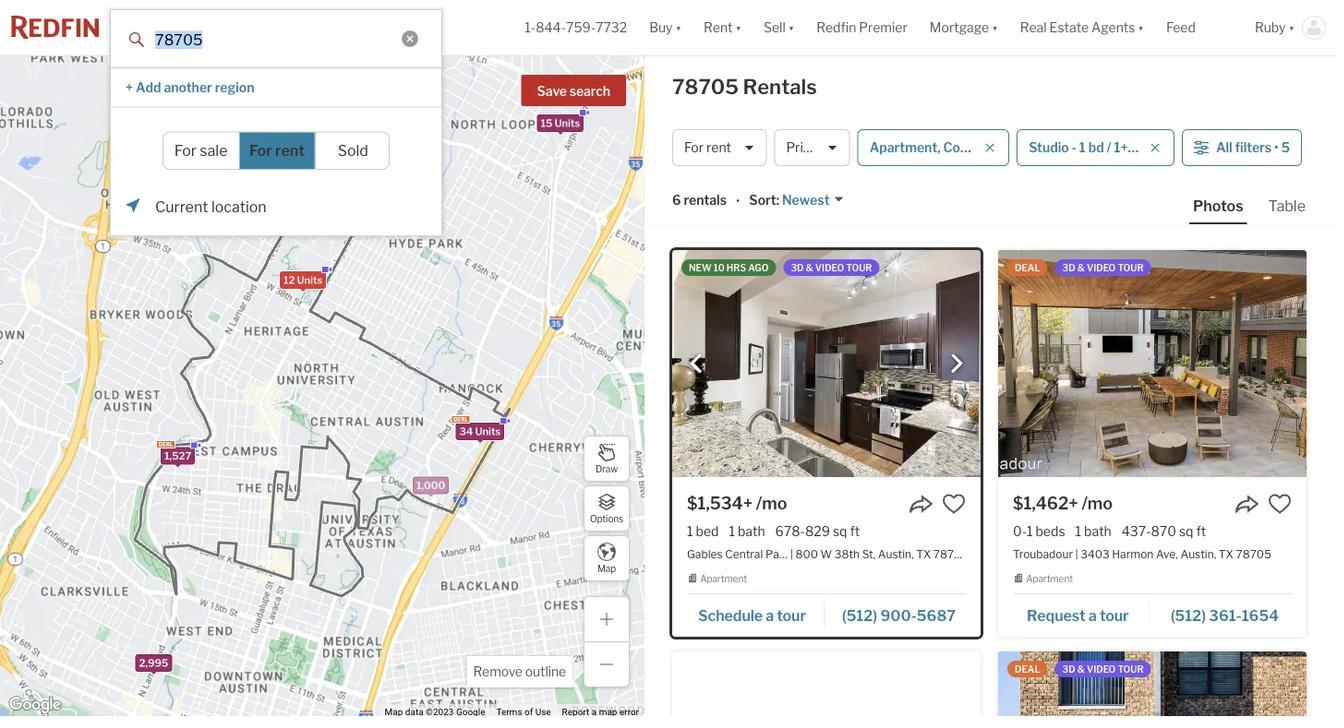 Task type: describe. For each thing, give the bounding box(es) containing it.
units for 12 units
[[297, 274, 323, 286]]

deal for photo of 3403 harmon ave, austin, tx 78705
[[1015, 262, 1041, 273]]

sell ▾ button
[[764, 0, 795, 55]]

$1,534+
[[687, 493, 753, 514]]

(512) 361-1654 link
[[1150, 598, 1292, 630]]

sale
[[200, 142, 228, 160]]

search
[[570, 84, 611, 99]]

ba
[[1131, 140, 1146, 156]]

save search button
[[521, 75, 626, 106]]

+
[[126, 79, 133, 95]]

1 horizontal spatial 78705
[[934, 547, 969, 561]]

1654
[[1242, 607, 1279, 625]]

buy ▾
[[650, 20, 682, 35]]

schedule a tour
[[698, 607, 806, 625]]

remove
[[473, 665, 523, 680]]

3403
[[1081, 547, 1110, 561]]

3d for photo of 3403 harmon ave, austin, tx 78705
[[1063, 262, 1076, 273]]

location
[[211, 197, 267, 215]]

1 tx from the left
[[916, 547, 931, 561]]

options button
[[584, 486, 630, 532]]

region
[[215, 79, 254, 95]]

1-844-759-7732 link
[[525, 20, 627, 35]]

remove apartment, condo, townhome image
[[985, 142, 996, 153]]

5687
[[917, 607, 956, 625]]

beds
[[1036, 524, 1065, 539]]

(512) for $1,534+ /mo
[[842, 607, 878, 625]]

photos
[[1193, 197, 1244, 215]]

apartment, condo, townhome
[[870, 140, 1057, 156]]

ruby ▾
[[1255, 20, 1295, 35]]

ruby
[[1255, 20, 1286, 35]]

table button
[[1265, 196, 1310, 223]]

ave,
[[1156, 547, 1178, 561]]

mortgage
[[930, 20, 989, 35]]

6
[[672, 192, 681, 208]]

900-
[[881, 607, 917, 625]]

15 units
[[541, 117, 580, 129]]

759-
[[566, 20, 596, 35]]

for for for rent option
[[249, 142, 272, 160]]

redfin premier button
[[806, 0, 919, 55]]

save search
[[537, 84, 611, 99]]

google image
[[5, 694, 66, 718]]

previous button image
[[687, 355, 706, 373]]

condo,
[[944, 140, 987, 156]]

ago
[[748, 262, 769, 273]]

+ add another region
[[126, 79, 254, 95]]

gables central park | 800 w 38th st, austin, tx 78705
[[687, 547, 969, 561]]

rent ▾
[[704, 20, 742, 35]]

34 units
[[460, 426, 501, 438]]

0 horizontal spatial 78705
[[672, 74, 739, 99]]

for rent button
[[672, 129, 767, 166]]

current location
[[155, 197, 267, 215]]

7732
[[596, 20, 627, 35]]

mortgage ▾ button
[[930, 0, 998, 55]]

another
[[164, 79, 212, 95]]

apartment,
[[870, 140, 941, 156]]

sq for $1,534+ /mo
[[833, 524, 847, 539]]

w
[[821, 547, 832, 561]]

1 | from the left
[[790, 547, 793, 561]]

buy ▾ button
[[650, 0, 682, 55]]

1 bed
[[687, 524, 719, 539]]

$1,462+
[[1013, 493, 1078, 514]]

troubadour | 3403 harmon ave, austin, tx 78705
[[1013, 547, 1272, 561]]

hrs
[[727, 262, 746, 273]]

+ add another region button
[[110, 67, 442, 107]]

• for filters
[[1275, 140, 1279, 156]]

video for photo of 2505 longview st, austin, tx 78705 at the bottom
[[1087, 664, 1116, 675]]

For rent radio
[[240, 132, 316, 169]]

rent ▾ button
[[693, 0, 753, 55]]

st,
[[862, 547, 876, 561]]

10
[[714, 262, 725, 273]]

▾ for rent ▾
[[736, 20, 742, 35]]

option group containing for sale
[[163, 131, 391, 170]]

studio
[[1029, 140, 1069, 156]]

tour for $1,534+ /mo
[[777, 607, 806, 625]]

apartment, condo, townhome button
[[858, 129, 1057, 166]]

6 rentals •
[[672, 192, 740, 209]]

request
[[1027, 607, 1086, 625]]

map
[[597, 564, 616, 575]]

sort
[[749, 192, 776, 208]]

map region
[[0, 0, 824, 718]]

sort :
[[749, 192, 780, 208]]

rent inside option
[[275, 142, 305, 160]]

sell
[[764, 20, 786, 35]]

apartment for $1,462+
[[1026, 574, 1073, 585]]

options
[[590, 514, 624, 525]]

361-
[[1209, 607, 1242, 625]]

current
[[155, 197, 208, 215]]

for for for sale radio
[[174, 142, 197, 160]]

& for photo of 3403 harmon ave, austin, tx 78705
[[1078, 262, 1085, 273]]

2 | from the left
[[1076, 547, 1079, 561]]

78705 rentals
[[672, 74, 817, 99]]

premier
[[859, 20, 908, 35]]

feed
[[1166, 20, 1196, 35]]

38th
[[835, 547, 860, 561]]

$1,534+ /mo
[[687, 493, 787, 514]]

for rent inside for rent button
[[684, 140, 732, 156]]

harmon
[[1112, 547, 1154, 561]]

favorite button image
[[1268, 492, 1292, 516]]

sold
[[338, 142, 368, 160]]

844-
[[536, 20, 566, 35]]

/mo for $1,534+ /mo
[[756, 493, 787, 514]]

3d & video tour for photo of 3403 harmon ave, austin, tx 78705
[[1063, 262, 1144, 273]]

▾ for sell ▾
[[789, 20, 795, 35]]

rent inside button
[[707, 140, 732, 156]]



Task type: locate. For each thing, give the bounding box(es) containing it.
rentals
[[743, 74, 817, 99]]

units right 12
[[297, 274, 323, 286]]

▾ inside rent ▾ dropdown button
[[736, 20, 742, 35]]

1 deal from the top
[[1015, 262, 1041, 273]]

/mo up 3403
[[1082, 493, 1113, 514]]

units for 15 units
[[555, 117, 580, 129]]

78705 down favorite button checkbox
[[934, 547, 969, 561]]

829
[[805, 524, 830, 539]]

sell ▾ button
[[753, 0, 806, 55]]

▾ inside buy ▾ dropdown button
[[676, 20, 682, 35]]

2 austin, from the left
[[1181, 547, 1217, 561]]

| left 3403
[[1076, 547, 1079, 561]]

real estate agents ▾ button
[[1009, 0, 1155, 55]]

for rent up rentals
[[684, 140, 732, 156]]

all filters • 5 button
[[1182, 129, 1302, 166]]

austin, right ave,
[[1181, 547, 1217, 561]]

(512) 900-5687 link
[[825, 598, 966, 630]]

mortgage ▾
[[930, 20, 998, 35]]

2 horizontal spatial 78705
[[1236, 547, 1272, 561]]

gables
[[687, 547, 723, 561]]

ft up '38th'
[[850, 524, 860, 539]]

678-
[[776, 524, 805, 539]]

2 a from the left
[[1089, 607, 1097, 625]]

apartment down troubadour
[[1026, 574, 1073, 585]]

tour for photo of 2505 longview st, austin, tx 78705 at the bottom
[[1118, 664, 1144, 675]]

0 horizontal spatial a
[[766, 607, 774, 625]]

2 ft from the left
[[1197, 524, 1206, 539]]

request a tour
[[1027, 607, 1129, 625]]

1 apartment from the left
[[700, 574, 747, 585]]

2 sq from the left
[[1179, 524, 1194, 539]]

1 bath up 3403
[[1076, 524, 1112, 539]]

tx right ave,
[[1219, 547, 1234, 561]]

▾ for ruby ▾
[[1289, 20, 1295, 35]]

filters
[[1235, 140, 1272, 156]]

437-
[[1122, 524, 1151, 539]]

(512) 361-1654
[[1171, 607, 1279, 625]]

1 austin, from the left
[[878, 547, 914, 561]]

sell ▾
[[764, 20, 795, 35]]

ft right 870
[[1197, 524, 1206, 539]]

2 /mo from the left
[[1082, 493, 1113, 514]]

2,995
[[139, 658, 168, 670]]

a for $1,462+
[[1089, 607, 1097, 625]]

78705 down 'rent'
[[672, 74, 739, 99]]

1 horizontal spatial austin,
[[1181, 547, 1217, 561]]

3d for photo of 2505 longview st, austin, tx 78705 at the bottom
[[1063, 664, 1076, 675]]

34
[[460, 426, 473, 438]]

sq right 870
[[1179, 524, 1194, 539]]

(512) for $1,462+ /mo
[[1171, 607, 1206, 625]]

2 horizontal spatial units
[[555, 117, 580, 129]]

2 tour from the left
[[1100, 607, 1129, 625]]

$1,462+ /mo
[[1013, 493, 1113, 514]]

1,000
[[417, 480, 445, 492]]

0 horizontal spatial bath
[[738, 524, 765, 539]]

video
[[815, 262, 844, 273], [1087, 262, 1116, 273], [1087, 664, 1116, 675]]

1 horizontal spatial apartment
[[1026, 574, 1073, 585]]

option group
[[163, 131, 391, 170]]

4 ▾ from the left
[[992, 20, 998, 35]]

photos button
[[1190, 196, 1265, 224]]

2 (512) from the left
[[1171, 607, 1206, 625]]

newest
[[782, 192, 830, 208]]

ft for $1,462+ /mo
[[1197, 524, 1206, 539]]

remove outline
[[473, 665, 566, 680]]

1-844-759-7732
[[525, 20, 627, 35]]

0 horizontal spatial sq
[[833, 524, 847, 539]]

1 right -
[[1080, 140, 1086, 156]]

0 horizontal spatial •
[[736, 194, 740, 209]]

(512) left 900-
[[842, 607, 878, 625]]

real
[[1020, 20, 1047, 35]]

:
[[776, 192, 780, 208]]

favorite button image
[[942, 492, 966, 516]]

townhome
[[989, 140, 1057, 156]]

0 vertical spatial units
[[555, 117, 580, 129]]

0 horizontal spatial (512)
[[842, 607, 878, 625]]

bed
[[696, 524, 719, 539]]

1 right bed
[[729, 524, 735, 539]]

For sale radio
[[163, 132, 240, 169]]

-
[[1072, 140, 1077, 156]]

1 (512) from the left
[[842, 607, 878, 625]]

• left sort
[[736, 194, 740, 209]]

▾ right agents
[[1138, 20, 1144, 35]]

central
[[725, 547, 763, 561]]

1 ▾ from the left
[[676, 20, 682, 35]]

▾
[[676, 20, 682, 35], [736, 20, 742, 35], [789, 20, 795, 35], [992, 20, 998, 35], [1138, 20, 1144, 35], [1289, 20, 1295, 35]]

1 horizontal spatial a
[[1089, 607, 1097, 625]]

▾ right sell
[[789, 20, 795, 35]]

map button
[[584, 536, 630, 582]]

0 horizontal spatial 1 bath
[[729, 524, 765, 539]]

3d & video tour
[[791, 262, 872, 273], [1063, 262, 1144, 273], [1063, 664, 1144, 675]]

units right 15
[[555, 117, 580, 129]]

apartment down gables
[[700, 574, 747, 585]]

Sold radio
[[316, 132, 391, 169]]

tour right schedule
[[777, 607, 806, 625]]

feed button
[[1155, 0, 1244, 55]]

deal for photo of 2505 longview st, austin, tx 78705 at the bottom
[[1015, 664, 1041, 675]]

(512)
[[842, 607, 878, 625], [1171, 607, 1206, 625]]

bath for $1,462+
[[1084, 524, 1112, 539]]

for left sale
[[174, 142, 197, 160]]

apartment for $1,534+
[[700, 574, 747, 585]]

1 horizontal spatial rent
[[707, 140, 732, 156]]

6 ▾ from the left
[[1289, 20, 1295, 35]]

tour for photo of 3403 harmon ave, austin, tx 78705
[[1118, 262, 1144, 273]]

tour right request at the bottom of the page
[[1100, 607, 1129, 625]]

▾ for mortgage ▾
[[992, 20, 998, 35]]

austin,
[[878, 547, 914, 561], [1181, 547, 1217, 561]]

1 horizontal spatial tx
[[1219, 547, 1234, 561]]

tx
[[916, 547, 931, 561], [1219, 547, 1234, 561]]

2 horizontal spatial for
[[684, 140, 704, 156]]

ft for $1,534+ /mo
[[850, 524, 860, 539]]

photo of 3403 harmon ave, austin, tx 78705 image
[[998, 250, 1307, 478]]

1 vertical spatial units
[[297, 274, 323, 286]]

0 horizontal spatial rent
[[275, 142, 305, 160]]

photo of 2505 longview st, austin, tx 78705 image
[[998, 652, 1307, 718]]

next button image
[[948, 355, 966, 373]]

▾ right ruby
[[1289, 20, 1295, 35]]

buy
[[650, 20, 673, 35]]

1 1 bath from the left
[[729, 524, 765, 539]]

1+
[[1114, 140, 1128, 156]]

1 horizontal spatial sq
[[1179, 524, 1194, 539]]

City, Address, School, Building, ZIP search field
[[146, 21, 442, 58]]

1 horizontal spatial |
[[1076, 547, 1079, 561]]

mortgage ▾ button
[[919, 0, 1009, 55]]

1 vertical spatial •
[[736, 194, 740, 209]]

0 horizontal spatial ft
[[850, 524, 860, 539]]

schedule
[[698, 607, 763, 625]]

1 bath for $1,462+
[[1076, 524, 1112, 539]]

bath for $1,534+
[[738, 524, 765, 539]]

studio - 1 bd / 1+ ba button
[[1017, 129, 1175, 166]]

agents
[[1092, 20, 1136, 35]]

price button
[[774, 129, 850, 166]]

▾ inside real estate agents ▾ link
[[1138, 20, 1144, 35]]

a for $1,534+
[[766, 607, 774, 625]]

1 bath for $1,534+
[[729, 524, 765, 539]]

for up rentals
[[684, 140, 704, 156]]

1 horizontal spatial /mo
[[1082, 493, 1113, 514]]

• inside button
[[1275, 140, 1279, 156]]

1 sq from the left
[[833, 524, 847, 539]]

2 ▾ from the left
[[736, 20, 742, 35]]

video for photo of 3403 harmon ave, austin, tx 78705
[[1087, 262, 1116, 273]]

/mo up 678-
[[756, 493, 787, 514]]

1 horizontal spatial 1 bath
[[1076, 524, 1112, 539]]

deal
[[1015, 262, 1041, 273], [1015, 664, 1041, 675]]

12 units
[[284, 274, 323, 286]]

remove outline button
[[467, 657, 573, 688]]

1 horizontal spatial for
[[249, 142, 272, 160]]

1 tour from the left
[[777, 607, 806, 625]]

2 vertical spatial units
[[475, 426, 501, 438]]

• left the 5
[[1275, 140, 1279, 156]]

1 right the beds
[[1076, 524, 1082, 539]]

5
[[1282, 140, 1290, 156]]

1 horizontal spatial tour
[[1100, 607, 1129, 625]]

3 ▾ from the left
[[789, 20, 795, 35]]

bath up 3403
[[1084, 524, 1112, 539]]

rent
[[704, 20, 733, 35]]

&
[[806, 262, 813, 273], [1078, 262, 1085, 273], [1078, 664, 1085, 675]]

& for photo of 2505 longview st, austin, tx 78705 at the bottom
[[1078, 664, 1085, 675]]

rent up current location button
[[275, 142, 305, 160]]

for inside for rent button
[[684, 140, 704, 156]]

sq
[[833, 524, 847, 539], [1179, 524, 1194, 539]]

0 horizontal spatial for
[[174, 142, 197, 160]]

sq for $1,462+ /mo
[[1179, 524, 1194, 539]]

1 horizontal spatial units
[[475, 426, 501, 438]]

rent up rentals
[[707, 140, 732, 156]]

0 horizontal spatial austin,
[[878, 547, 914, 561]]

0 horizontal spatial for rent
[[249, 142, 305, 160]]

new
[[689, 262, 712, 273]]

1 horizontal spatial (512)
[[1171, 607, 1206, 625]]

1 a from the left
[[766, 607, 774, 625]]

a
[[766, 607, 774, 625], [1089, 607, 1097, 625]]

1 horizontal spatial bath
[[1084, 524, 1112, 539]]

0-1 beds
[[1013, 524, 1065, 539]]

all filters • 5
[[1216, 140, 1290, 156]]

for right sale
[[249, 142, 272, 160]]

1 left the beds
[[1027, 524, 1033, 539]]

for rent up current location button
[[249, 142, 305, 160]]

for rent inside for rent option
[[249, 142, 305, 160]]

| right park
[[790, 547, 793, 561]]

remove studio - 1 bd / 1+ ba image
[[1150, 142, 1161, 153]]

1
[[1080, 140, 1086, 156], [687, 524, 693, 539], [729, 524, 735, 539], [1027, 524, 1033, 539], [1076, 524, 1082, 539]]

photo of 800 w 38th st, austin, tx 78705 image
[[672, 250, 981, 478]]

0 horizontal spatial units
[[297, 274, 323, 286]]

favorite button checkbox
[[942, 492, 966, 516]]

▾ right buy
[[676, 20, 682, 35]]

tour for $1,462+ /mo
[[1100, 607, 1129, 625]]

2 bath from the left
[[1084, 524, 1112, 539]]

1 horizontal spatial for rent
[[684, 140, 732, 156]]

1 vertical spatial deal
[[1015, 664, 1041, 675]]

price
[[786, 140, 818, 156]]

2 tx from the left
[[1219, 547, 1234, 561]]

▾ right mortgage
[[992, 20, 998, 35]]

/mo for $1,462+ /mo
[[1082, 493, 1113, 514]]

0 horizontal spatial |
[[790, 547, 793, 561]]

2 apartment from the left
[[1026, 574, 1073, 585]]

0 horizontal spatial apartment
[[700, 574, 747, 585]]

a right schedule
[[766, 607, 774, 625]]

0 vertical spatial deal
[[1015, 262, 1041, 273]]

units right 34
[[475, 426, 501, 438]]

tour
[[846, 262, 872, 273], [1118, 262, 1144, 273], [1118, 664, 1144, 675]]

1 /mo from the left
[[756, 493, 787, 514]]

(512) left 361-
[[1171, 607, 1206, 625]]

units for 34 units
[[475, 426, 501, 438]]

for inside for sale radio
[[174, 142, 197, 160]]

1 horizontal spatial ft
[[1197, 524, 1206, 539]]

add
[[136, 79, 161, 95]]

a right request at the bottom of the page
[[1089, 607, 1097, 625]]

3d & video tour for photo of 2505 longview st, austin, tx 78705 at the bottom
[[1063, 664, 1144, 675]]

estate
[[1050, 20, 1089, 35]]

redfin
[[817, 20, 856, 35]]

0 horizontal spatial tx
[[916, 547, 931, 561]]

for sale
[[174, 142, 228, 160]]

bath up central
[[738, 524, 765, 539]]

2 1 bath from the left
[[1076, 524, 1112, 539]]

buy ▾ button
[[638, 0, 693, 55]]

clear input button
[[402, 30, 418, 47]]

/
[[1107, 140, 1112, 156]]

0 horizontal spatial /mo
[[756, 493, 787, 514]]

2 deal from the top
[[1015, 664, 1041, 675]]

outline
[[525, 665, 566, 680]]

austin, right 'st,'
[[878, 547, 914, 561]]

real estate agents ▾
[[1020, 20, 1144, 35]]

1 left bed
[[687, 524, 693, 539]]

0-
[[1013, 524, 1027, 539]]

• inside 6 rentals •
[[736, 194, 740, 209]]

• for rentals
[[736, 194, 740, 209]]

favorite button checkbox
[[1268, 492, 1292, 516]]

save
[[537, 84, 567, 99]]

studio - 1 bd / 1+ ba
[[1029, 140, 1146, 156]]

0 vertical spatial •
[[1275, 140, 1279, 156]]

tx right 'st,'
[[916, 547, 931, 561]]

5 ▾ from the left
[[1138, 20, 1144, 35]]

table
[[1269, 197, 1306, 215]]

1 horizontal spatial •
[[1275, 140, 1279, 156]]

0 horizontal spatial tour
[[777, 607, 806, 625]]

▾ inside sell ▾ dropdown button
[[789, 20, 795, 35]]

park
[[766, 547, 790, 561]]

▾ inside mortgage ▾ dropdown button
[[992, 20, 998, 35]]

sq right 829
[[833, 524, 847, 539]]

1 bath up central
[[729, 524, 765, 539]]

1 bath from the left
[[738, 524, 765, 539]]

▾ for buy ▾
[[676, 20, 682, 35]]

rentals
[[684, 192, 727, 208]]

78705 down favorite button icon
[[1236, 547, 1272, 561]]

real estate agents ▾ link
[[1020, 0, 1144, 55]]

1 ft from the left
[[850, 524, 860, 539]]

1 inside button
[[1080, 140, 1086, 156]]

for inside for rent option
[[249, 142, 272, 160]]

▾ right 'rent'
[[736, 20, 742, 35]]



Task type: vqa. For each thing, say whether or not it's contained in the screenshot.
the leftmost a
yes



